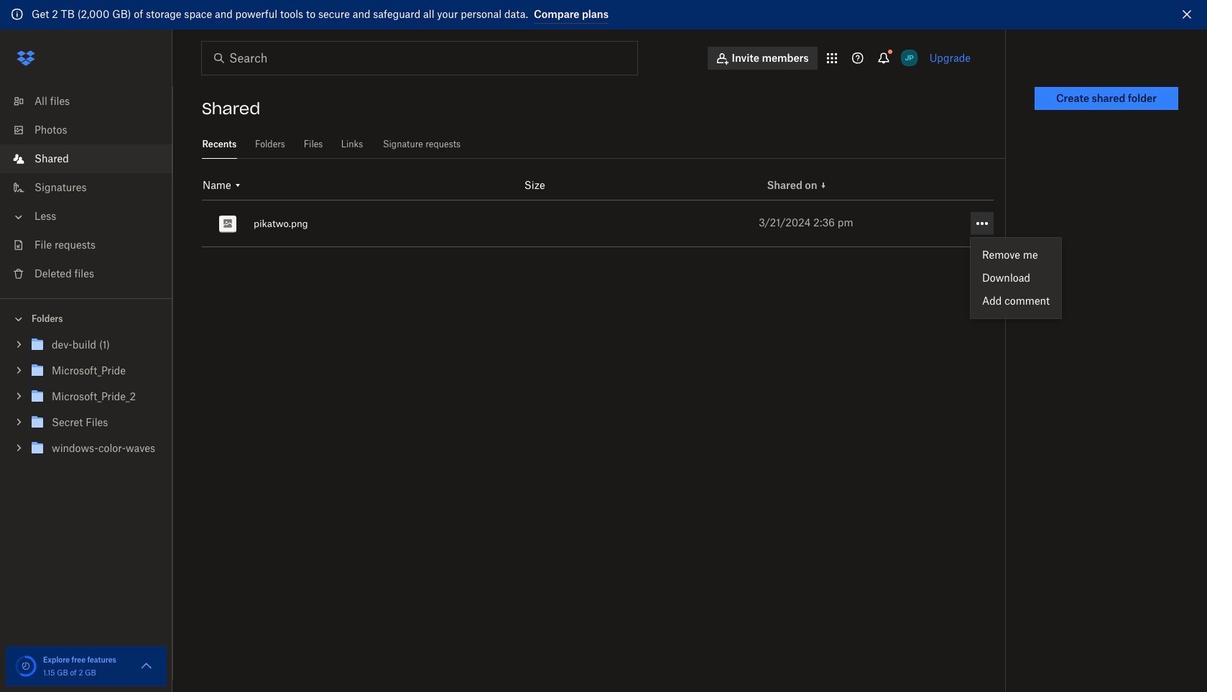 Task type: locate. For each thing, give the bounding box(es) containing it.
less image
[[11, 210, 26, 224]]

menu
[[971, 238, 1062, 318]]

list
[[0, 78, 172, 298]]

dropbox image
[[11, 43, 40, 72]]

list item
[[0, 144, 172, 173]]

tab list
[[202, 130, 1005, 158]]

pikatwo.png image
[[213, 209, 242, 238]]

group
[[0, 329, 172, 472]]

alert
[[0, 0, 1207, 29]]



Task type: vqa. For each thing, say whether or not it's contained in the screenshot.
list item
yes



Task type: describe. For each thing, give the bounding box(es) containing it.
quota usage progress bar
[[14, 655, 37, 678]]

more actions image
[[974, 215, 991, 232]]



